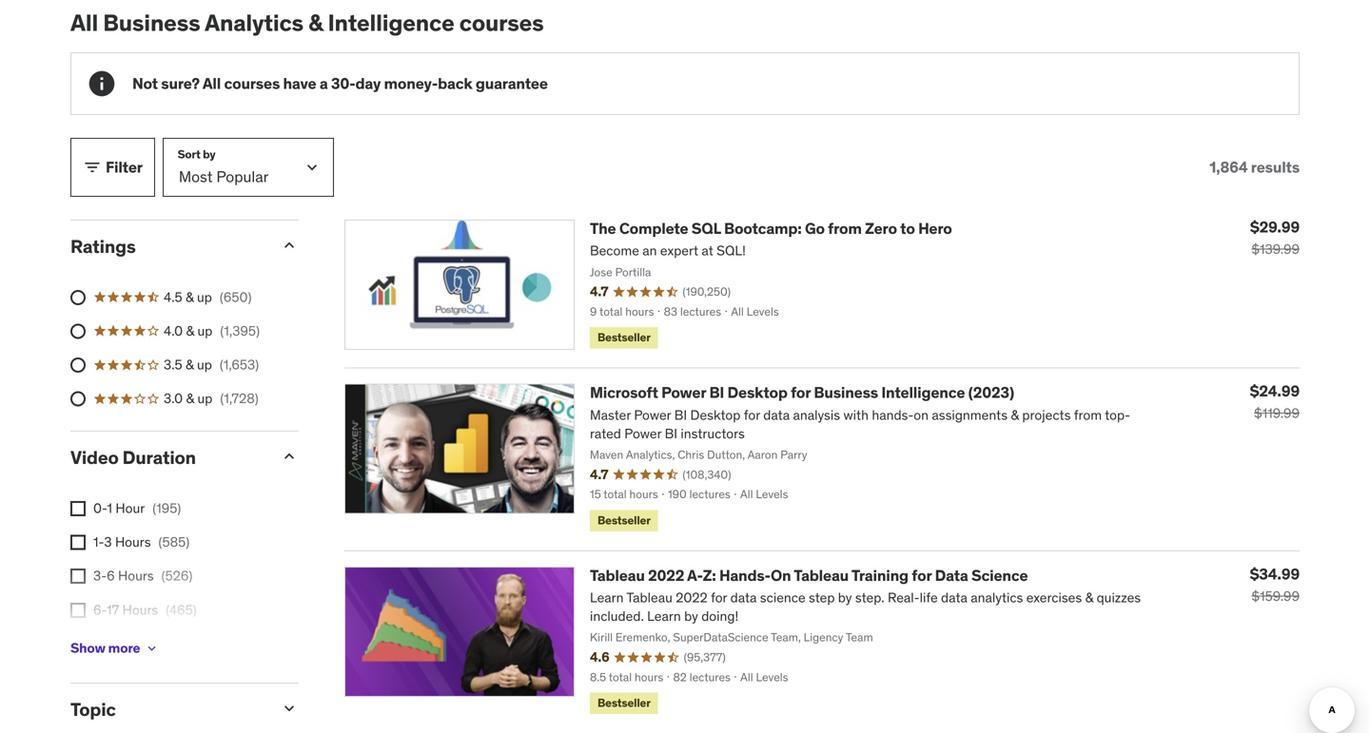 Task type: vqa. For each thing, say whether or not it's contained in the screenshot.
Tableau 2022 A-Z: Hands-On Tableau Training for Data Science
yes



Task type: locate. For each thing, give the bounding box(es) containing it.
6
[[107, 568, 115, 585]]

0 vertical spatial business
[[103, 9, 200, 37]]

courses up guarantee
[[459, 9, 544, 37]]

4.5 & up (650)
[[164, 289, 252, 306]]

hour
[[116, 500, 145, 517]]

small image for ratings
[[280, 236, 299, 255]]

1 vertical spatial xsmall image
[[70, 535, 86, 551]]

1 vertical spatial all
[[203, 74, 221, 93]]

xsmall image
[[70, 501, 86, 517], [70, 535, 86, 551]]

(465)
[[166, 602, 197, 619]]

4.5
[[164, 289, 182, 306]]

tableau right on
[[794, 566, 849, 585]]

3-6 hours (526)
[[93, 568, 193, 585]]

1 horizontal spatial business
[[814, 383, 878, 403]]

2022
[[648, 566, 684, 585]]

0 vertical spatial xsmall image
[[70, 569, 86, 584]]

video
[[70, 446, 119, 469]]

(585)
[[158, 534, 190, 551]]

tableau left 2022
[[590, 566, 645, 585]]

1-
[[93, 534, 104, 551]]

17+
[[93, 636, 114, 653]]

small image for video duration
[[280, 447, 299, 466]]

0 horizontal spatial tableau
[[590, 566, 645, 585]]

up right 4.0 at top left
[[197, 323, 213, 340]]

xsmall image left 0-
[[70, 501, 86, 517]]

for right desktop on the bottom right of the page
[[791, 383, 811, 403]]

for left data
[[912, 566, 932, 585]]

business right desktop on the bottom right of the page
[[814, 383, 878, 403]]

microsoft
[[590, 383, 658, 403]]

the complete sql bootcamp: go from zero to hero link
[[590, 219, 952, 238]]

small image
[[280, 236, 299, 255], [280, 447, 299, 466]]

3.0
[[164, 390, 183, 407]]

& right 4.0 at top left
[[186, 323, 194, 340]]

for
[[791, 383, 811, 403], [912, 566, 932, 585]]

17+ hours
[[93, 636, 153, 653]]

xsmall image right more
[[144, 641, 159, 657]]

$24.99 $119.99
[[1250, 382, 1300, 422]]

bi
[[709, 383, 724, 403]]

$34.99
[[1250, 565, 1300, 584]]

show more
[[70, 640, 140, 657]]

guarantee
[[476, 74, 548, 93]]

intelligence up money-
[[328, 9, 454, 37]]

0 horizontal spatial for
[[791, 383, 811, 403]]

& up the a
[[308, 9, 323, 37]]

hours right 3 at bottom
[[115, 534, 151, 551]]

& right 3.5 at the left
[[186, 356, 194, 374]]

$119.99
[[1254, 405, 1300, 422]]

not sure? all courses have a 30-day money-back guarantee
[[132, 74, 548, 93]]

2 up from the top
[[197, 323, 213, 340]]

1 horizontal spatial for
[[912, 566, 932, 585]]

1 small image from the top
[[280, 236, 299, 255]]

$24.99
[[1250, 382, 1300, 401]]

hours for 6-17 hours
[[122, 602, 158, 619]]

xsmall image left 3-
[[70, 569, 86, 584]]

all business analytics & intelligence courses
[[70, 9, 544, 37]]

1 xsmall image from the top
[[70, 501, 86, 517]]

1 vertical spatial xsmall image
[[70, 603, 86, 618]]

not
[[132, 74, 158, 93]]

2 vertical spatial xsmall image
[[144, 641, 159, 657]]

0 vertical spatial small image
[[280, 236, 299, 255]]

3-
[[93, 568, 107, 585]]

1 vertical spatial small image
[[280, 447, 299, 466]]

(195)
[[152, 500, 181, 517]]

0-1 hour (195)
[[93, 500, 181, 517]]

0 vertical spatial intelligence
[[328, 9, 454, 37]]

2 tableau from the left
[[794, 566, 849, 585]]

4.0
[[164, 323, 183, 340]]

0 horizontal spatial courses
[[224, 74, 280, 93]]

courses left have
[[224, 74, 280, 93]]

0 horizontal spatial intelligence
[[328, 9, 454, 37]]

up for 4.0 & up
[[197, 323, 213, 340]]

1 horizontal spatial intelligence
[[881, 383, 965, 403]]

1 vertical spatial small image
[[280, 699, 299, 718]]

tableau 2022 a-z: hands-on tableau training for data science link
[[590, 566, 1028, 585]]

0 vertical spatial for
[[791, 383, 811, 403]]

all
[[70, 9, 98, 37], [203, 74, 221, 93]]

up left the (650)
[[197, 289, 212, 306]]

small image
[[83, 158, 102, 177], [280, 699, 299, 718]]

hours
[[115, 534, 151, 551], [118, 568, 154, 585], [122, 602, 158, 619], [117, 636, 153, 653]]

0 vertical spatial small image
[[83, 158, 102, 177]]

from
[[828, 219, 862, 238]]

xsmall image for 3-
[[70, 569, 86, 584]]

xsmall image inside show more button
[[144, 641, 159, 657]]

0 vertical spatial all
[[70, 9, 98, 37]]

to
[[900, 219, 915, 238]]

$139.99
[[1252, 241, 1300, 258]]

(650)
[[220, 289, 252, 306]]

business
[[103, 9, 200, 37], [814, 383, 878, 403]]

&
[[308, 9, 323, 37], [186, 289, 194, 306], [186, 323, 194, 340], [186, 356, 194, 374], [186, 390, 194, 407]]

4 up from the top
[[197, 390, 213, 407]]

1
[[107, 500, 112, 517]]

up right 3.0
[[197, 390, 213, 407]]

0-
[[93, 500, 107, 517]]

business up 'not' on the left of the page
[[103, 9, 200, 37]]

xsmall image for 6-
[[70, 603, 86, 618]]

go
[[805, 219, 825, 238]]

ratings
[[70, 235, 136, 258]]

up
[[197, 289, 212, 306], [197, 323, 213, 340], [197, 356, 212, 374], [197, 390, 213, 407]]

tableau
[[590, 566, 645, 585], [794, 566, 849, 585]]

topic
[[70, 698, 116, 721]]

data
[[935, 566, 968, 585]]

0 horizontal spatial business
[[103, 9, 200, 37]]

2 small image from the top
[[280, 447, 299, 466]]

1 vertical spatial intelligence
[[881, 383, 965, 403]]

hours right 17
[[122, 602, 158, 619]]

3 up from the top
[[197, 356, 212, 374]]

0 horizontal spatial all
[[70, 9, 98, 37]]

power
[[661, 383, 706, 403]]

zero
[[865, 219, 897, 238]]

intelligence
[[328, 9, 454, 37], [881, 383, 965, 403]]

hours right 6
[[118, 568, 154, 585]]

1 up from the top
[[197, 289, 212, 306]]

& right 3.0
[[186, 390, 194, 407]]

2 xsmall image from the top
[[70, 535, 86, 551]]

& right 4.5
[[186, 289, 194, 306]]

xsmall image
[[70, 569, 86, 584], [70, 603, 86, 618], [144, 641, 159, 657]]

a-
[[687, 566, 703, 585]]

0 vertical spatial courses
[[459, 9, 544, 37]]

0 horizontal spatial small image
[[83, 158, 102, 177]]

courses
[[459, 9, 544, 37], [224, 74, 280, 93]]

1,864 results status
[[1210, 157, 1300, 177]]

0 vertical spatial xsmall image
[[70, 501, 86, 517]]

up for 3.5 & up
[[197, 356, 212, 374]]

1 horizontal spatial all
[[203, 74, 221, 93]]

xsmall image left 1-
[[70, 535, 86, 551]]

xsmall image left '6-'
[[70, 603, 86, 618]]

1 horizontal spatial tableau
[[794, 566, 849, 585]]

up right 3.5 at the left
[[197, 356, 212, 374]]

$29.99 $139.99
[[1250, 217, 1300, 258]]

intelligence left (2023)
[[881, 383, 965, 403]]



Task type: describe. For each thing, give the bounding box(es) containing it.
sure?
[[161, 74, 200, 93]]

money-
[[384, 74, 438, 93]]

1 vertical spatial for
[[912, 566, 932, 585]]

hours for 3-6 hours
[[118, 568, 154, 585]]

30-
[[331, 74, 355, 93]]

1-3 hours (585)
[[93, 534, 190, 551]]

(1,395)
[[220, 323, 260, 340]]

topic button
[[70, 698, 265, 721]]

hours right 17+
[[117, 636, 153, 653]]

duration
[[122, 446, 196, 469]]

on
[[771, 566, 791, 585]]

tableau 2022 a-z: hands-on tableau training for data science
[[590, 566, 1028, 585]]

4.0 & up (1,395)
[[164, 323, 260, 340]]

day
[[355, 74, 381, 93]]

sql
[[692, 219, 721, 238]]

video duration button
[[70, 446, 265, 469]]

have
[[283, 74, 316, 93]]

6-17 hours (465)
[[93, 602, 197, 619]]

complete
[[619, 219, 688, 238]]

microsoft power bi desktop for business intelligence (2023) link
[[590, 383, 1014, 403]]

& for 3.5 & up (1,653)
[[186, 356, 194, 374]]

analytics
[[205, 9, 303, 37]]

a
[[320, 74, 328, 93]]

more
[[108, 640, 140, 657]]

xsmall image for 1-
[[70, 535, 86, 551]]

& for 3.0 & up (1,728)
[[186, 390, 194, 407]]

microsoft power bi desktop for business intelligence (2023)
[[590, 383, 1014, 403]]

desktop
[[728, 383, 788, 403]]

hours for 1-3 hours
[[115, 534, 151, 551]]

3.5 & up (1,653)
[[164, 356, 259, 374]]

filter
[[106, 157, 143, 177]]

(2023)
[[968, 383, 1014, 403]]

small image inside 'filter' button
[[83, 158, 102, 177]]

3
[[104, 534, 112, 551]]

training
[[852, 566, 909, 585]]

1 horizontal spatial courses
[[459, 9, 544, 37]]

the
[[590, 219, 616, 238]]

video duration
[[70, 446, 196, 469]]

(526)
[[161, 568, 193, 585]]

hero
[[918, 219, 952, 238]]

the complete sql bootcamp: go from zero to hero
[[590, 219, 952, 238]]

z:
[[703, 566, 716, 585]]

(1,728)
[[220, 390, 259, 407]]

results
[[1251, 157, 1300, 177]]

6-
[[93, 602, 107, 619]]

3.5
[[164, 356, 182, 374]]

show more button
[[70, 630, 159, 668]]

$29.99
[[1250, 217, 1300, 237]]

$159.99
[[1252, 588, 1300, 605]]

(1,653)
[[220, 356, 259, 374]]

1,864 results
[[1210, 157, 1300, 177]]

1 horizontal spatial small image
[[280, 699, 299, 718]]

1 vertical spatial courses
[[224, 74, 280, 93]]

xsmall image for 0-
[[70, 501, 86, 517]]

up for 3.0 & up
[[197, 390, 213, 407]]

1 tableau from the left
[[590, 566, 645, 585]]

& for 4.0 & up (1,395)
[[186, 323, 194, 340]]

filter button
[[70, 138, 155, 197]]

1,864
[[1210, 157, 1248, 177]]

17
[[107, 602, 119, 619]]

show
[[70, 640, 105, 657]]

back
[[438, 74, 472, 93]]

hands-
[[719, 566, 771, 585]]

& for 4.5 & up (650)
[[186, 289, 194, 306]]

1 vertical spatial business
[[814, 383, 878, 403]]

ratings button
[[70, 235, 265, 258]]

up for 4.5 & up
[[197, 289, 212, 306]]

$34.99 $159.99
[[1250, 565, 1300, 605]]

bootcamp:
[[724, 219, 802, 238]]

science
[[972, 566, 1028, 585]]

3.0 & up (1,728)
[[164, 390, 259, 407]]



